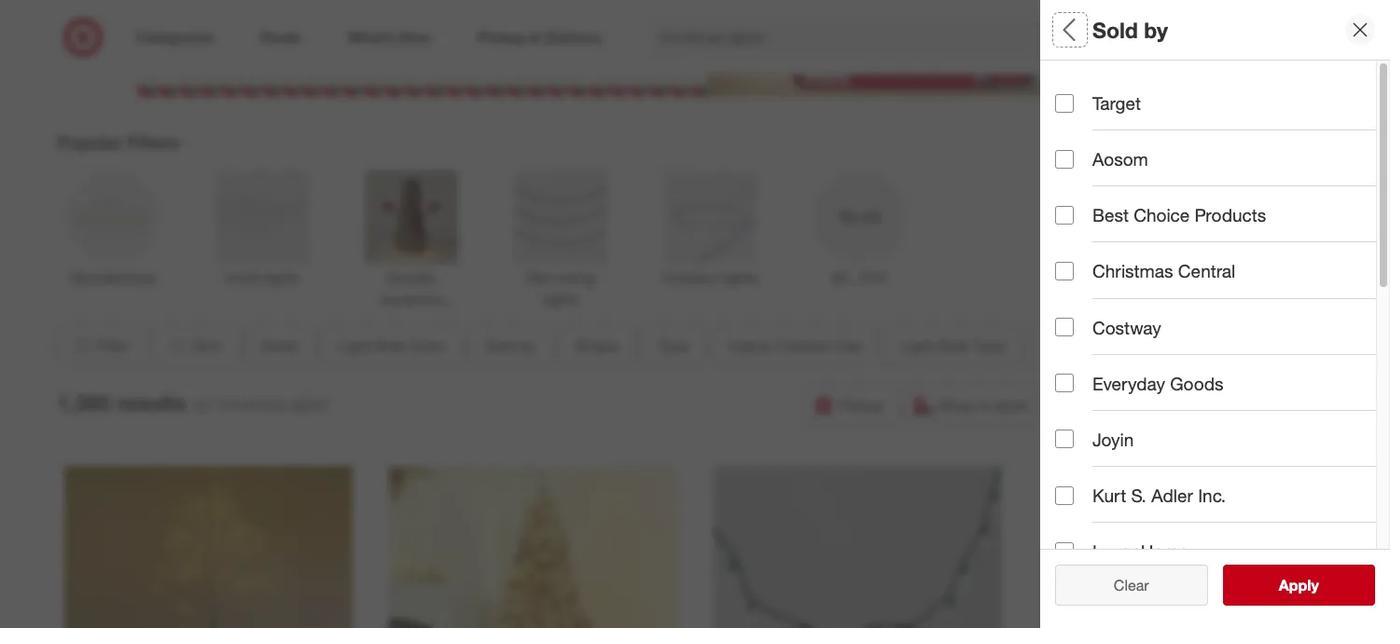 Task type: vqa. For each thing, say whether or not it's contained in the screenshot.
Adler
yes



Task type: locate. For each thing, give the bounding box(es) containing it.
filters
[[1087, 16, 1145, 43]]

by
[[1144, 16, 1168, 43], [1098, 211, 1118, 232], [520, 336, 536, 355]]

by right search
[[1144, 16, 1168, 43]]

0 horizontal spatial color
[[410, 336, 446, 355]]

joyin
[[1093, 429, 1134, 451]]

light bulb color button up the products
[[1055, 126, 1376, 191]]

2 vertical spatial by
[[520, 336, 536, 355]]

same day delivery button
[[1047, 385, 1220, 426]]

1 horizontal spatial use
[[1189, 406, 1222, 428]]

1 horizontal spatial shape
[[1055, 276, 1109, 297]]

use up pickup button
[[835, 336, 862, 355]]

1 vertical spatial results
[[1290, 577, 1339, 595]]

type
[[657, 336, 689, 355], [973, 336, 1005, 355], [1055, 341, 1095, 363], [1146, 472, 1186, 493]]

1 vertical spatial sold by
[[1055, 211, 1118, 232]]

results inside button
[[1290, 577, 1339, 595]]

shape button down the products
[[1055, 257, 1376, 322]]

0 vertical spatial deals button
[[1055, 61, 1376, 126]]

deals
[[1055, 80, 1103, 101], [261, 336, 299, 355]]

lights
[[264, 269, 299, 287], [722, 269, 758, 287], [543, 290, 579, 309], [394, 311, 429, 330]]

string
[[558, 269, 596, 287]]

1 vertical spatial sold by button
[[469, 325, 552, 366]]

brand button down inc.
[[1055, 518, 1376, 583]]

results right see
[[1290, 577, 1339, 595]]

popular
[[57, 132, 122, 153]]

goods
[[1170, 373, 1224, 394]]

0 vertical spatial shape button
[[1055, 257, 1376, 322]]

$0 - $15
[[832, 269, 886, 287]]

0 vertical spatial outdoor
[[662, 269, 718, 287]]

light bulb type button down delivery
[[1055, 453, 1376, 518]]

indoor outdoor use button
[[713, 325, 878, 366], [1055, 387, 1376, 453]]

0 vertical spatial indoor
[[728, 336, 772, 355]]

inc.
[[1198, 485, 1226, 507]]

0 vertical spatial deals
[[1055, 80, 1103, 101]]

mini string lights
[[526, 269, 596, 309]]

brand button
[[1028, 325, 1100, 366], [1055, 518, 1376, 583]]

0 horizontal spatial light bulb color
[[338, 336, 446, 355]]

sold by right all
[[1093, 16, 1168, 43]]

deals inside the all filters dialog
[[1055, 80, 1103, 101]]

type button up delivery
[[1055, 322, 1376, 387]]

1 horizontal spatial deals
[[1055, 80, 1103, 101]]

1 vertical spatial light bulb color
[[338, 336, 446, 355]]

sold inside dialog
[[1093, 16, 1138, 43]]

0 vertical spatial sold
[[1093, 16, 1138, 43]]

in
[[978, 396, 990, 415]]

1 vertical spatial sold
[[1055, 211, 1093, 232]]

clear
[[1105, 577, 1140, 595], [1114, 577, 1149, 595]]

brand up the everyday goods checkbox
[[1044, 336, 1084, 355]]

indoor inside the all filters dialog
[[1055, 406, 1110, 428]]

target
[[1093, 92, 1141, 114]]

brand down kurt s. adler inc. option
[[1055, 537, 1106, 559]]

sold by down mini
[[485, 336, 536, 355]]

0 horizontal spatial shape
[[575, 336, 618, 355]]

30ct battery operated led christmas dewdrop fairy string lights warm white with silver wire - wondershop™ image
[[1038, 467, 1326, 629], [1038, 467, 1326, 629]]

0 vertical spatial sold by button
[[1055, 191, 1376, 257]]

Costway checkbox
[[1055, 318, 1074, 337]]

0 horizontal spatial shape button
[[559, 325, 634, 366]]

all filters dialog
[[1040, 0, 1390, 629]]

shape up costway checkbox on the right
[[1055, 276, 1109, 297]]

icicle
[[225, 269, 260, 287]]

bulb down the sculpture
[[375, 336, 406, 355]]

by down mini string lights
[[520, 336, 536, 355]]

Kurt S. Adler Inc. checkbox
[[1055, 487, 1074, 505]]

1 horizontal spatial light bulb color button
[[1055, 126, 1376, 191]]

1 vertical spatial deals
[[261, 336, 299, 355]]

light bulb type button
[[885, 325, 1021, 366], [1055, 453, 1376, 518]]

deals down all
[[1055, 80, 1103, 101]]

clear inside sold by dialog
[[1114, 577, 1149, 595]]

1 vertical spatial indoor outdoor use
[[1055, 406, 1222, 428]]

light
[[1055, 145, 1098, 167], [338, 336, 371, 355], [901, 336, 934, 355], [1055, 472, 1098, 493]]

0 vertical spatial use
[[835, 336, 862, 355]]

type down costway checkbox on the right
[[1055, 341, 1095, 363]]

1 clear from the left
[[1105, 577, 1140, 595]]

indoor outdoor use up pickup button
[[728, 336, 862, 355]]

central
[[1178, 261, 1235, 282]]

2 horizontal spatial by
[[1144, 16, 1168, 43]]

light bulb color button
[[1055, 126, 1376, 191], [322, 325, 462, 366]]

products
[[1195, 205, 1266, 226]]

1 horizontal spatial indoor
[[1055, 406, 1110, 428]]

type button down outdoor lights on the top of page
[[642, 325, 705, 366]]

0 horizontal spatial results
[[117, 390, 186, 416]]

all filters
[[1055, 16, 1145, 43]]

bulb
[[1103, 145, 1141, 167], [375, 336, 406, 355], [938, 336, 969, 355], [1103, 472, 1141, 493]]

deals up "christmas
[[261, 336, 299, 355]]

1 vertical spatial light bulb color button
[[322, 325, 462, 366]]

1 horizontal spatial light bulb type
[[1055, 472, 1186, 493]]

2 clear from the left
[[1114, 577, 1149, 595]]

Best Choice Products checkbox
[[1055, 206, 1074, 225]]

novelty sculpture lights link
[[355, 167, 467, 330]]

1 vertical spatial outdoor
[[776, 336, 831, 355]]

use inside the all filters dialog
[[1189, 406, 1222, 428]]

outdoor inside "link"
[[662, 269, 718, 287]]

store
[[994, 396, 1027, 415]]

search
[[1099, 29, 1144, 48]]

adler
[[1151, 485, 1193, 507]]

everyday
[[1093, 373, 1165, 394]]

by right best choice products option
[[1098, 211, 1118, 232]]

shape down mini string lights
[[575, 336, 618, 355]]

1 vertical spatial by
[[1098, 211, 1118, 232]]

indoor outdoor use up joyin
[[1055, 406, 1222, 428]]

mini string lights link
[[505, 167, 617, 310]]

type up 'in' at the bottom of page
[[973, 336, 1005, 355]]

color up choice
[[1146, 145, 1192, 167]]

0 vertical spatial shape
[[1055, 276, 1109, 297]]

brand
[[1044, 336, 1084, 355], [1055, 537, 1106, 559]]

sort
[[193, 336, 222, 355]]

clear button
[[1055, 565, 1208, 606]]

0 horizontal spatial type button
[[642, 325, 705, 366]]

bulb down joyin
[[1103, 472, 1141, 493]]

light bulb color button down the sculpture
[[322, 325, 462, 366]]

indoor
[[728, 336, 772, 355], [1055, 406, 1110, 428]]

1 horizontal spatial color
[[1146, 145, 1192, 167]]

color inside the all filters dialog
[[1146, 145, 1192, 167]]

sold by button down mini
[[469, 325, 552, 366]]

light bulb color
[[1055, 145, 1192, 167], [338, 336, 446, 355]]

0 horizontal spatial sold by button
[[469, 325, 552, 366]]

icicle lights
[[225, 269, 299, 287]]

lights inside outdoor lights "link"
[[722, 269, 758, 287]]

2 vertical spatial outdoor
[[1115, 406, 1185, 428]]

1 vertical spatial light bulb type
[[1055, 472, 1186, 493]]

0 vertical spatial results
[[117, 390, 186, 416]]

0 vertical spatial brand
[[1044, 336, 1084, 355]]

bulb down target
[[1103, 145, 1141, 167]]

icicle lights link
[[206, 167, 318, 289]]

1 horizontal spatial indoor outdoor use button
[[1055, 387, 1376, 453]]

0 horizontal spatial by
[[520, 336, 536, 355]]

sold by inside the all filters dialog
[[1055, 211, 1118, 232]]

0 vertical spatial by
[[1144, 16, 1168, 43]]

search button
[[1099, 17, 1144, 62]]

1 horizontal spatial deals button
[[1055, 61, 1376, 126]]

apply button
[[1223, 565, 1375, 606]]

sold by button up central
[[1055, 191, 1376, 257]]

costway prelit 7.5ft christmas tree flocked xmas snowy tree 450 led lights image
[[389, 467, 677, 629], [389, 467, 677, 629]]

advertisement region
[[135, 4, 1255, 97]]

deals button
[[1055, 61, 1376, 126], [245, 325, 314, 366]]

1 horizontal spatial results
[[1290, 577, 1339, 595]]

Everyday Goods checkbox
[[1055, 374, 1074, 393]]

2 horizontal spatial outdoor
[[1115, 406, 1185, 428]]

see
[[1259, 577, 1286, 595]]

100ct led smooth mini christmas string lights with green wire - wondershop™ image
[[713, 467, 1002, 629], [713, 467, 1002, 629]]

1 horizontal spatial type button
[[1055, 322, 1376, 387]]

kurt
[[1093, 485, 1126, 507]]

clear down luxenhome at the bottom of page
[[1114, 577, 1149, 595]]

1 horizontal spatial light bulb type button
[[1055, 453, 1376, 518]]

results left for
[[117, 390, 186, 416]]

indoor outdoor use
[[728, 336, 862, 355], [1055, 406, 1222, 428]]

brand button up the everyday goods checkbox
[[1028, 325, 1100, 366]]

sold by
[[1093, 16, 1168, 43], [1055, 211, 1118, 232], [485, 336, 536, 355]]

1 horizontal spatial by
[[1098, 211, 1118, 232]]

clear inside the all filters dialog
[[1105, 577, 1140, 595]]

shape button
[[1055, 257, 1376, 322], [559, 325, 634, 366]]

color down the sculpture
[[410, 336, 446, 355]]

1,360 results for "christmas lights"
[[57, 390, 331, 416]]

"christmas
[[215, 396, 286, 414]]

1 horizontal spatial indoor outdoor use
[[1055, 406, 1222, 428]]

0 horizontal spatial outdoor
[[662, 269, 718, 287]]

clear for clear
[[1114, 577, 1149, 595]]

sold by up christmas central 'option'
[[1055, 211, 1118, 232]]

1 vertical spatial indoor outdoor use button
[[1055, 387, 1376, 453]]

outdoor lights
[[662, 269, 758, 287]]

light bulb type
[[901, 336, 1005, 355], [1055, 472, 1186, 493]]

0 horizontal spatial deals button
[[245, 325, 314, 366]]

1 vertical spatial shape button
[[559, 325, 634, 366]]

indoor down outdoor lights on the top of page
[[728, 336, 772, 355]]

1 horizontal spatial shape button
[[1055, 257, 1376, 322]]

s.
[[1131, 485, 1147, 507]]

sold
[[1093, 16, 1138, 43], [1055, 211, 1093, 232], [485, 336, 516, 355]]

2 vertical spatial sold by
[[485, 336, 536, 355]]

1 vertical spatial deals button
[[245, 325, 314, 366]]

indoor outdoor use inside the all filters dialog
[[1055, 406, 1222, 428]]

Aosom checkbox
[[1055, 150, 1074, 169]]

shop
[[938, 396, 974, 415]]

0 vertical spatial light bulb color
[[1055, 145, 1192, 167]]

0 horizontal spatial indoor outdoor use button
[[713, 325, 878, 366]]

indoor up joyin option
[[1055, 406, 1110, 428]]

sold by button
[[1055, 191, 1376, 257], [469, 325, 552, 366]]

use down goods
[[1189, 406, 1222, 428]]

type button
[[1055, 322, 1376, 387], [642, 325, 705, 366]]

1 horizontal spatial outdoor
[[776, 336, 831, 355]]

0 vertical spatial indoor outdoor use
[[728, 336, 862, 355]]

shop in store
[[938, 396, 1027, 415]]

1 vertical spatial indoor
[[1055, 406, 1110, 428]]

0 vertical spatial sold by
[[1093, 16, 1168, 43]]

type down outdoor lights on the top of page
[[657, 336, 689, 355]]

results
[[117, 390, 186, 416], [1290, 577, 1339, 595]]

light bulb type up shop
[[901, 336, 1005, 355]]

1 vertical spatial brand
[[1055, 537, 1106, 559]]

shape button down mini string lights
[[559, 325, 634, 366]]

outdoor lights link
[[654, 167, 766, 289]]

1 horizontal spatial light bulb color
[[1055, 145, 1192, 167]]

wondershop link
[[57, 167, 169, 289]]

0 horizontal spatial light bulb type
[[901, 336, 1005, 355]]

costway 2ft/ 4ft/ 5ft/ 6ft pre-lit white twig birch tree for christmas holiday w/ led lights image
[[64, 467, 352, 629], [64, 467, 352, 629]]

0 vertical spatial color
[[1146, 145, 1192, 167]]

0 vertical spatial light bulb color button
[[1055, 126, 1376, 191]]

clear all button
[[1055, 565, 1208, 606]]

best choice products
[[1093, 205, 1266, 226]]

light bulb color down target
[[1055, 145, 1192, 167]]

clear left all
[[1105, 577, 1140, 595]]

outdoor
[[662, 269, 718, 287], [776, 336, 831, 355], [1115, 406, 1185, 428]]

lights inside the novelty sculpture lights
[[394, 311, 429, 330]]

use
[[835, 336, 862, 355], [1189, 406, 1222, 428]]

0 vertical spatial light bulb type button
[[885, 325, 1021, 366]]

light bulb type button up shop
[[885, 325, 1021, 366]]

1 horizontal spatial sold by button
[[1055, 191, 1376, 257]]

light bulb type down joyin
[[1055, 472, 1186, 493]]

light bulb color down the sculpture
[[338, 336, 446, 355]]

1 vertical spatial use
[[1189, 406, 1222, 428]]



Task type: describe. For each thing, give the bounding box(es) containing it.
1 vertical spatial color
[[410, 336, 446, 355]]

popular filters
[[57, 132, 179, 153]]

0 horizontal spatial deals
[[261, 336, 299, 355]]

day
[[1124, 396, 1150, 415]]

clear all
[[1105, 577, 1159, 595]]

filter
[[97, 336, 130, 355]]

delivery
[[1154, 396, 1208, 415]]

aosom
[[1093, 148, 1148, 170]]

for
[[193, 396, 211, 414]]

0 vertical spatial light bulb type
[[901, 336, 1005, 355]]

results for 1,360
[[117, 390, 186, 416]]

novelty sculpture lights
[[380, 269, 442, 330]]

0 horizontal spatial light bulb type button
[[885, 325, 1021, 366]]

by inside the all filters dialog
[[1098, 211, 1118, 232]]

deals button inside the all filters dialog
[[1055, 61, 1376, 126]]

christmas central
[[1093, 261, 1235, 282]]

Target checkbox
[[1055, 94, 1074, 112]]

mini
[[526, 269, 554, 287]]

best
[[1093, 205, 1129, 226]]

wondershop
[[70, 269, 155, 287]]

sort button
[[151, 325, 238, 366]]

light bulb color inside the all filters dialog
[[1055, 145, 1192, 167]]

type left inc.
[[1146, 472, 1186, 493]]

same day delivery
[[1082, 396, 1208, 415]]

everyday goods
[[1093, 373, 1224, 394]]

outdoor inside the all filters dialog
[[1115, 406, 1185, 428]]

pickup
[[839, 396, 884, 415]]

0 horizontal spatial use
[[835, 336, 862, 355]]

brand inside the all filters dialog
[[1055, 537, 1106, 559]]

0 vertical spatial indoor outdoor use button
[[713, 325, 878, 366]]

$0 - $15 link
[[803, 167, 915, 289]]

lights"
[[290, 396, 331, 414]]

same
[[1082, 396, 1120, 415]]

0 horizontal spatial light bulb color button
[[322, 325, 462, 366]]

Christmas Central checkbox
[[1055, 262, 1074, 281]]

0 horizontal spatial indoor outdoor use
[[728, 336, 862, 355]]

-
[[852, 269, 858, 287]]

see results
[[1259, 577, 1339, 595]]

all
[[1055, 16, 1081, 43]]

1 vertical spatial light bulb type button
[[1055, 453, 1376, 518]]

by inside dialog
[[1144, 16, 1168, 43]]

luxenhome
[[1093, 541, 1189, 563]]

1 vertical spatial brand button
[[1055, 518, 1376, 583]]

filters
[[127, 132, 179, 153]]

all
[[1144, 577, 1159, 595]]

filter button
[[57, 325, 144, 366]]

$0
[[832, 269, 848, 287]]

choice
[[1134, 205, 1190, 226]]

results for see
[[1290, 577, 1339, 595]]

shipping
[[1262, 396, 1321, 415]]

novelty
[[386, 269, 436, 287]]

shop in store button
[[904, 385, 1040, 426]]

apply
[[1279, 577, 1319, 595]]

clear for clear all
[[1105, 577, 1140, 595]]

shipping button
[[1227, 385, 1333, 426]]

0 vertical spatial brand button
[[1028, 325, 1100, 366]]

see results button
[[1223, 565, 1375, 606]]

sold by inside sold by dialog
[[1093, 16, 1168, 43]]

Joyin checkbox
[[1055, 431, 1074, 449]]

lights inside mini string lights
[[543, 290, 579, 309]]

1,360
[[57, 390, 111, 416]]

shape inside the all filters dialog
[[1055, 276, 1109, 297]]

lights inside icicle lights link
[[264, 269, 299, 287]]

2 vertical spatial sold
[[485, 336, 516, 355]]

0 horizontal spatial indoor
[[728, 336, 772, 355]]

sculpture
[[380, 290, 442, 309]]

light bulb type inside the all filters dialog
[[1055, 472, 1186, 493]]

sold inside the all filters dialog
[[1055, 211, 1093, 232]]

bulb up shop
[[938, 336, 969, 355]]

1 vertical spatial shape
[[575, 336, 618, 355]]

type button inside the all filters dialog
[[1055, 322, 1376, 387]]

sold by dialog
[[1040, 0, 1390, 629]]

christmas
[[1093, 261, 1173, 282]]

costway
[[1093, 317, 1161, 338]]

kurt s. adler inc.
[[1093, 485, 1226, 507]]

$15
[[862, 269, 886, 287]]

pickup button
[[805, 385, 896, 426]]

What can we help you find? suggestions appear below search field
[[648, 17, 1112, 58]]



